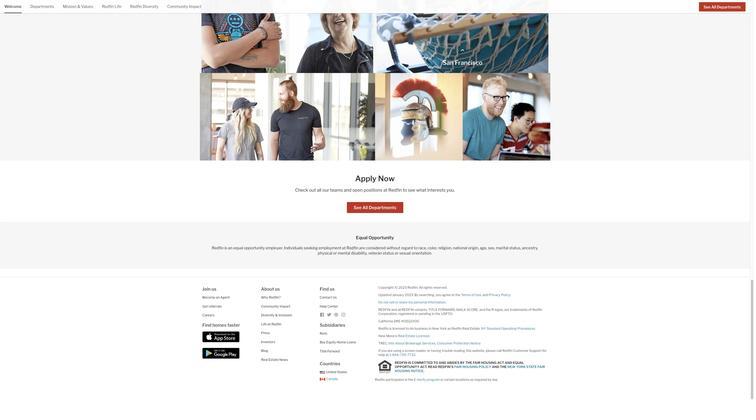 Task type: locate. For each thing, give the bounding box(es) containing it.
using
[[394, 349, 402, 354]]

updated
[[379, 294, 392, 298]]

the left uspto. at the bottom right
[[436, 312, 441, 317]]

the left new
[[500, 366, 507, 370]]

2 vertical spatial real
[[261, 358, 268, 363]]

all down the share
[[398, 308, 401, 312]]

our
[[391, 70, 399, 75]]

us up redfin?
[[275, 287, 280, 292]]

. right the privacy
[[511, 294, 511, 298]]

or down services
[[427, 349, 431, 354]]

estate down do
[[406, 335, 416, 339]]

if you are using a screen reader, or having trouble reading this website, please call redfin customer support for help at
[[379, 349, 547, 358]]

0 horizontal spatial community
[[167, 4, 188, 9]]

1 vertical spatial &
[[276, 314, 278, 318]]

see all departments button
[[700, 2, 746, 11], [347, 202, 404, 213]]

1 vertical spatial all
[[363, 205, 368, 211]]

are up disability,
[[359, 246, 365, 251]]

redfin down 1-844-759-7732 link
[[395, 361, 408, 366]]

1 horizontal spatial departments
[[369, 205, 397, 211]]

in left the e-
[[405, 379, 408, 383]]

estate left news
[[269, 358, 279, 363]]

procedures
[[518, 327, 536, 331]]

redfin life
[[102, 4, 121, 9]]

2 horizontal spatial departments
[[718, 5, 742, 9]]

1 vertical spatial francisco
[[409, 70, 428, 75]]

contact
[[320, 296, 332, 300]]

title
[[429, 308, 438, 312]]

francisco up heart
[[455, 59, 483, 66]]

impact for community impact link
[[189, 4, 202, 9]]

download the redfin app on the apple app store image
[[203, 332, 240, 343]]

0 vertical spatial community impact
[[167, 4, 202, 9]]

0 vertical spatial see
[[704, 5, 711, 9]]

0 horizontal spatial diversity
[[143, 4, 159, 9]]

0 horizontal spatial departments
[[30, 4, 54, 9]]

all for check out all our teams and open positions at redfin to see what interests you.
[[317, 188, 322, 193]]

age,
[[480, 246, 488, 251]]

redfin instagram image
[[341, 313, 346, 318]]

the left the e-
[[408, 379, 414, 383]]

1-844-759-7732 link
[[390, 354, 416, 358]]

for
[[543, 349, 547, 354]]

race,
[[419, 246, 427, 251]]

redfin down the california
[[379, 327, 389, 331]]

canada link
[[320, 378, 338, 382]]

francisco up easy
[[409, 70, 428, 75]]

at inside if you are using a screen reader, or having trouble reading this website, please call redfin customer support for help at
[[386, 354, 389, 358]]

of up area.
[[487, 70, 491, 75]]

1 horizontal spatial you
[[436, 294, 442, 298]]

of right trademarks
[[529, 308, 532, 312]]

veteran
[[369, 251, 382, 256]]

1 horizontal spatial all
[[398, 308, 401, 312]]

0 horizontal spatial community impact
[[167, 4, 202, 9]]

new mexico real estate licenses
[[379, 335, 430, 339]]

why redfin? button
[[261, 296, 281, 300]]

at left 1-
[[386, 354, 389, 358]]

by inside our san francisco office is located in the heart of the financial district, offering easy commutes from all over the bay area. the modern office design and open floor plan are complemented by picturesque views of the bay and coit tower.
[[486, 82, 491, 87]]

3 us from the left
[[330, 287, 335, 292]]

2 horizontal spatial housing
[[482, 361, 497, 366]]

by
[[461, 361, 465, 366]]

is left equal
[[225, 246, 227, 251]]

0 vertical spatial impact
[[189, 4, 202, 9]]

1 vertical spatial impact
[[280, 305, 291, 309]]

0 vertical spatial open
[[415, 82, 425, 87]]

san up located
[[443, 59, 454, 66]]

& left values
[[77, 4, 80, 9]]

to left race,
[[414, 246, 418, 251]]

0 vertical spatial life
[[115, 4, 121, 9]]

redfin down now
[[389, 188, 402, 193]]

2 us from the left
[[275, 287, 280, 292]]

& for values
[[77, 4, 80, 9]]

new
[[432, 327, 439, 331], [379, 335, 386, 339]]

in right business
[[429, 327, 432, 331]]

0 vertical spatial estate
[[406, 335, 416, 339]]

0 vertical spatial an
[[228, 246, 233, 251]]

life left redfin diversity
[[115, 4, 121, 9]]

are right logos, at the bottom
[[505, 308, 510, 312]]

an left the agent
[[216, 296, 220, 300]]

find up contact
[[320, 287, 329, 292]]

terms
[[462, 294, 471, 298]]

to right the agree
[[452, 294, 455, 298]]

departments for leftmost "see all departments" button
[[369, 205, 397, 211]]

opportunity
[[244, 246, 265, 251]]

redfin.
[[408, 286, 419, 290]]

redfin?
[[269, 296, 281, 300]]

office down district,
[[522, 76, 534, 81]]

redfin right call
[[503, 349, 513, 354]]

in up over
[[463, 70, 466, 75]]

real down licensed in the right bottom of the page
[[398, 335, 405, 339]]

2 vertical spatial all
[[419, 286, 423, 290]]

0 vertical spatial new
[[432, 327, 439, 331]]

bay left equity
[[320, 341, 326, 345]]

origin,
[[468, 246, 479, 251]]

1 horizontal spatial impact
[[280, 305, 291, 309]]

1 vertical spatial community
[[261, 305, 279, 309]]

about up the using on the right of page
[[396, 342, 405, 346]]

1 horizontal spatial estate
[[406, 335, 416, 339]]

0 vertical spatial see all departments
[[704, 5, 742, 9]]

1 horizontal spatial community
[[261, 305, 279, 309]]

0 vertical spatial ,
[[482, 294, 482, 298]]

0 vertical spatial all
[[712, 5, 717, 9]]

homes
[[213, 323, 227, 329]]

in inside our san francisco office is located in the heart of the financial district, offering easy commutes from all over the bay area. the modern office design and open floor plan are complemented by picturesque views of the bay and coit tower.
[[463, 70, 466, 75]]

the left r
[[486, 308, 491, 312]]

notice
[[411, 370, 424, 374]]

regard
[[401, 246, 413, 251]]

bay down heart
[[476, 76, 484, 81]]

mission & values
[[63, 4, 93, 9]]

do not sell or share my personal information link
[[379, 301, 446, 305]]

0 vertical spatial about
[[261, 287, 274, 292]]

and right the policy at the right bottom of the page
[[492, 366, 500, 370]]

1 horizontal spatial francisco
[[455, 59, 483, 66]]

0 vertical spatial find
[[320, 287, 329, 292]]

us for join us
[[212, 287, 217, 292]]

, left the privacy
[[482, 294, 482, 298]]

see
[[704, 5, 711, 9], [354, 205, 362, 211]]

1 vertical spatial find
[[203, 323, 212, 329]]

redfin twitter image
[[327, 313, 332, 318]]

by left law.
[[488, 379, 492, 383]]

easy
[[409, 76, 418, 81]]

welcome
[[4, 4, 22, 9]]

pending
[[419, 312, 432, 317]]

and
[[439, 361, 447, 366], [505, 361, 513, 366], [492, 366, 500, 370]]

0 horizontal spatial the
[[466, 361, 473, 366]]

1 horizontal spatial see all departments button
[[700, 2, 746, 11]]

redfin right york
[[452, 327, 462, 331]]

1 horizontal spatial see
[[704, 5, 711, 9]]

in left certain
[[441, 379, 444, 383]]

by down area.
[[486, 82, 491, 87]]

at inside redfin is an equal opportunity employer. individuals seeking employment at redfin are considered without regard to race, color, religion, national origin, age, sex, marital status, ancestry, physical or mental disability, veteran status or sexual orientation.
[[342, 246, 346, 251]]

0 horizontal spatial about
[[261, 287, 274, 292]]

see all departments for leftmost "see all departments" button
[[354, 205, 397, 211]]

office
[[429, 70, 441, 75], [522, 76, 534, 81]]

canada
[[327, 378, 338, 382]]

coit
[[464, 88, 473, 93]]

2 vertical spatial is
[[390, 327, 392, 331]]

redfin down 'diversity & inclusion' button at the bottom of the page
[[272, 323, 282, 327]]

new up trec:
[[379, 335, 386, 339]]

or down the employment on the left of the page
[[334, 251, 337, 256]]

is inside redfin is an equal opportunity employer. individuals seeking employment at redfin are considered without regard to race, color, religion, national origin, age, sex, marital status, ancestry, physical or mental disability, veteran status or sexual orientation.
[[225, 246, 227, 251]]

bay equity home loans button
[[320, 341, 356, 345]]

1 horizontal spatial fair
[[473, 361, 481, 366]]

all inside redfin and all redfin variants, title forward, walk score, and the r logos, are trademarks of redfin corporation, registered or pending in the uspto.
[[398, 308, 401, 312]]

departments for the topmost "see all departments" button
[[718, 5, 742, 9]]

redfin down "my"
[[402, 308, 414, 312]]

0 horizontal spatial see
[[354, 205, 362, 211]]

home
[[337, 341, 346, 345]]

0 horizontal spatial ,
[[436, 342, 436, 346]]

0 horizontal spatial us
[[212, 287, 217, 292]]

redfin for is
[[395, 361, 408, 366]]

copyright: © 2023 redfin. all rights reserved.
[[379, 286, 448, 290]]

departments link
[[30, 0, 54, 12]]

0 horizontal spatial real
[[261, 358, 268, 363]]

or left pending at the bottom of the page
[[415, 312, 418, 317]]

1 horizontal spatial us
[[275, 287, 280, 292]]

us up us
[[330, 287, 335, 292]]

community for community impact button
[[261, 305, 279, 309]]

all for the topmost "see all departments" button
[[712, 5, 717, 9]]

1 horizontal spatial &
[[276, 314, 278, 318]]

find
[[320, 287, 329, 292], [203, 323, 212, 329]]

floor
[[426, 82, 436, 87]]

new left york
[[432, 327, 439, 331]]

redfin life link
[[102, 0, 121, 12]]

and down sell
[[392, 308, 397, 312]]

at
[[384, 188, 388, 193], [342, 246, 346, 251], [268, 323, 271, 327], [386, 354, 389, 358]]

1 vertical spatial diversity
[[261, 314, 275, 318]]

equal housing opportunity image
[[379, 361, 392, 374]]

1 vertical spatial see
[[354, 205, 362, 211]]

1 horizontal spatial office
[[522, 76, 534, 81]]

rent.
[[320, 332, 328, 336]]

1 vertical spatial bay
[[447, 88, 455, 93]]

are down the from
[[446, 82, 453, 87]]

francisco
[[455, 59, 483, 66], [409, 70, 428, 75]]

corporation,
[[379, 312, 398, 317]]

1 horizontal spatial diversity
[[261, 314, 275, 318]]

impact inside community impact link
[[189, 4, 202, 9]]

see for leftmost "see all departments" button
[[354, 205, 362, 211]]

housing inside redfin is committed to and abides by the fair housing act and equal opportunity act. read redfin's
[[482, 361, 497, 366]]

required
[[475, 379, 488, 383]]

modern
[[505, 76, 521, 81]]

open down apply
[[353, 188, 363, 193]]

0 vertical spatial is
[[442, 70, 445, 75]]

1 vertical spatial by
[[488, 379, 492, 383]]

1 horizontal spatial open
[[415, 82, 425, 87]]

the inside redfin is committed to and abides by the fair housing act and equal opportunity act. read redfin's
[[466, 361, 473, 366]]

0 horizontal spatial as
[[448, 327, 451, 331]]

real down blog
[[261, 358, 268, 363]]

redfin right the redfin life at the left top
[[130, 4, 142, 9]]

all for leftmost "see all departments" button
[[363, 205, 368, 211]]

an left equal
[[228, 246, 233, 251]]

departments
[[30, 4, 54, 9], [718, 5, 742, 9], [369, 205, 397, 211]]

religion,
[[438, 246, 453, 251]]

redfin down not
[[379, 308, 391, 312]]

0 vertical spatial by
[[486, 82, 491, 87]]

1 vertical spatial san
[[400, 70, 408, 75]]

us right join
[[212, 287, 217, 292]]

program
[[427, 379, 440, 383]]

& for inclusion
[[276, 314, 278, 318]]

privacy
[[489, 294, 501, 298]]

redfin facebook image
[[320, 313, 324, 318]]

0 horizontal spatial all
[[317, 188, 322, 193]]

redfin is an equal opportunity employer. individuals seeking employment at redfin are considered without regard to race, color, religion, national origin, age, sex, marital status, ancestry, physical or mental disability, veteran status or sexual orientation.
[[212, 246, 539, 256]]

orientation.
[[412, 251, 433, 256]]

, up having
[[436, 342, 436, 346]]

0 vertical spatial &
[[77, 4, 80, 9]]

us
[[212, 287, 217, 292], [275, 287, 280, 292], [330, 287, 335, 292]]

do not sell or share my personal information .
[[379, 301, 447, 305]]

0 vertical spatial all
[[453, 76, 458, 81]]

read
[[428, 366, 438, 370]]

fair
[[473, 361, 481, 366], [455, 366, 462, 370], [538, 366, 546, 370]]

design
[[392, 82, 406, 87]]

redfin inside redfin is committed to and abides by the fair housing act and equal opportunity act. read redfin's
[[395, 361, 408, 366]]

financial
[[500, 70, 518, 75]]

is for redfin is licensed to do business in new york as redfin real estate. ny standard operating procedures
[[390, 327, 392, 331]]

©
[[395, 286, 398, 290]]

1 vertical spatial about
[[396, 342, 405, 346]]

1 vertical spatial estate
[[269, 358, 279, 363]]

0 vertical spatial you
[[436, 294, 442, 298]]

info about brokerage services link
[[389, 342, 436, 346]]

the right the by
[[466, 361, 473, 366]]

disability,
[[351, 251, 368, 256]]

services
[[423, 342, 436, 346]]

agent
[[221, 296, 230, 300]]

you right if
[[382, 349, 387, 354]]

state
[[527, 366, 537, 370]]

community impact for community impact button
[[261, 305, 291, 309]]

0 horizontal spatial is
[[225, 246, 227, 251]]

1 vertical spatial all
[[317, 188, 322, 193]]

you up information
[[436, 294, 442, 298]]

all left 'our'
[[317, 188, 322, 193]]

1 vertical spatial see all departments
[[354, 205, 397, 211]]

redfin right trademarks
[[533, 308, 543, 312]]

the up area.
[[492, 70, 499, 75]]

to
[[403, 188, 407, 193], [414, 246, 418, 251], [452, 294, 455, 298], [406, 327, 409, 331]]

0 horizontal spatial office
[[429, 70, 441, 75]]

find down careers button
[[203, 323, 212, 329]]

and right teams
[[344, 188, 352, 193]]

us for find us
[[330, 287, 335, 292]]

1 horizontal spatial all
[[419, 286, 423, 290]]

1 horizontal spatial bay
[[447, 88, 455, 93]]

0 vertical spatial real
[[463, 327, 470, 331]]

0 horizontal spatial san
[[400, 70, 408, 75]]

1 vertical spatial is
[[225, 246, 227, 251]]

rent. button
[[320, 332, 328, 336]]

as left required
[[471, 379, 474, 383]]

as right york
[[448, 327, 451, 331]]

open down easy
[[415, 82, 425, 87]]

are inside redfin is an equal opportunity employer. individuals seeking employment at redfin are considered without regard to race, color, religion, national origin, age, sex, marital status, ancestry, physical or mental disability, veteran status or sexual orientation.
[[359, 246, 365, 251]]

sexual
[[400, 251, 411, 256]]

0 horizontal spatial find
[[203, 323, 212, 329]]

life
[[115, 4, 121, 9], [261, 323, 267, 327]]

consumer
[[437, 342, 453, 346]]

or inside if you are using a screen reader, or having trouble reading this website, please call redfin customer support for help at
[[427, 349, 431, 354]]

about up why
[[261, 287, 274, 292]]

san up offering
[[400, 70, 408, 75]]

are left the using on the right of page
[[388, 349, 393, 354]]

and right to
[[439, 361, 447, 366]]

0 horizontal spatial fair
[[455, 366, 462, 370]]

january
[[393, 294, 404, 298]]

0 horizontal spatial &
[[77, 4, 80, 9]]

area.
[[485, 76, 496, 81]]

score,
[[467, 308, 479, 312]]

in inside redfin and all redfin variants, title forward, walk score, and the r logos, are trademarks of redfin corporation, registered or pending in the uspto.
[[432, 312, 435, 317]]

0 vertical spatial francisco
[[455, 59, 483, 66]]

at up press
[[268, 323, 271, 327]]

office up "commutes"
[[429, 70, 441, 75]]

at up mental
[[342, 246, 346, 251]]

find for find homes faster
[[203, 323, 212, 329]]

1 horizontal spatial as
[[471, 379, 474, 383]]

1 horizontal spatial real
[[398, 335, 405, 339]]

0 horizontal spatial you
[[382, 349, 387, 354]]

1 vertical spatial see all departments button
[[347, 202, 404, 213]]

0 horizontal spatial bay
[[320, 341, 326, 345]]

all down located
[[453, 76, 458, 81]]

2 vertical spatial bay
[[320, 341, 326, 345]]

2 horizontal spatial us
[[330, 287, 335, 292]]

real left estate.
[[463, 327, 470, 331]]

find homes faster
[[203, 323, 240, 329]]

0 horizontal spatial impact
[[189, 4, 202, 9]]

1 us from the left
[[212, 287, 217, 292]]

licenses
[[416, 335, 430, 339]]

and right act
[[505, 361, 513, 366]]



Task type: describe. For each thing, give the bounding box(es) containing it.
0 vertical spatial san
[[443, 59, 454, 66]]

is inside our san francisco office is located in the heart of the financial district, offering easy commutes from all over the bay area. the modern office design and open floor plan are complemented by picturesque views of the bay and coit tower.
[[442, 70, 445, 75]]

help center button
[[320, 305, 338, 309]]

2 horizontal spatial and
[[505, 361, 513, 366]]

privacy policy link
[[489, 294, 511, 298]]

personal
[[414, 301, 427, 305]]

redfin inside if you are using a screen reader, or having trouble reading this website, please call redfin customer support for help at
[[503, 349, 513, 354]]

blog
[[261, 349, 268, 354]]

trec:
[[379, 342, 388, 346]]

this
[[466, 349, 472, 354]]

redfin pinterest image
[[334, 313, 339, 318]]

1 vertical spatial office
[[522, 76, 534, 81]]

individuals
[[284, 246, 303, 251]]

find for find us
[[320, 287, 329, 292]]

standard
[[487, 327, 501, 331]]

an inside redfin is an equal opportunity employer. individuals seeking employment at redfin are considered without regard to race, color, religion, national origin, age, sex, marital status, ancestry, physical or mental disability, veteran status or sexual orientation.
[[228, 246, 233, 251]]

1 vertical spatial real
[[398, 335, 405, 339]]

2 horizontal spatial bay
[[476, 76, 484, 81]]

1 horizontal spatial the
[[500, 366, 507, 370]]

us for about us
[[275, 287, 280, 292]]

you inside if you are using a screen reader, or having trouble reading this website, please call redfin customer support for help at
[[382, 349, 387, 354]]

r
[[492, 308, 494, 312]]

fair inside redfin is committed to and abides by the fair housing act and equal opportunity act. read redfin's
[[473, 361, 481, 366]]

and right score,
[[480, 308, 485, 312]]

housing inside 'new york state fair housing notice'
[[395, 370, 411, 374]]

subsidiaries
[[320, 323, 346, 329]]

san inside our san francisco office is located in the heart of the financial district, offering easy commutes from all over the bay area. the modern office design and open floor plan are complemented by picturesque views of the bay and coit tower.
[[400, 70, 408, 75]]

us flag image
[[320, 372, 325, 375]]

canadian flag image
[[320, 379, 325, 381]]

or inside redfin and all redfin variants, title forward, walk score, and the r logos, are trademarks of redfin corporation, registered or pending in the uspto.
[[415, 312, 418, 317]]

variants,
[[415, 308, 428, 312]]

redfin and all redfin variants, title forward, walk score, and the r logos, are trademarks of redfin corporation, registered or pending in the uspto.
[[379, 308, 543, 317]]

california
[[379, 320, 393, 324]]

redfin right values
[[102, 4, 114, 9]]

color,
[[428, 246, 438, 251]]

1 vertical spatial life
[[261, 323, 267, 327]]

copyright:
[[379, 286, 395, 290]]

the left terms
[[456, 294, 461, 298]]

1 horizontal spatial housing
[[463, 366, 478, 370]]

mission
[[63, 4, 77, 9]]

redfin participates in the e-verify program in certain locations as required by law.
[[375, 379, 498, 383]]

are inside if you are using a screen reader, or having trouble reading this website, please call redfin customer support for help at
[[388, 349, 393, 354]]

about us
[[261, 287, 280, 292]]

1 horizontal spatial and
[[492, 366, 500, 370]]

sell
[[390, 301, 395, 305]]

real estate news button
[[261, 358, 288, 363]]

francisco inside our san francisco office is located in the heart of the financial district, offering easy commutes from all over the bay area. the modern office design and open floor plan are complemented by picturesque views of the bay and coit tower.
[[409, 70, 428, 75]]

1-
[[390, 354, 393, 358]]

0 vertical spatial see all departments button
[[700, 2, 746, 11]]

why redfin?
[[261, 296, 281, 300]]

tower.
[[474, 88, 487, 93]]

to left see
[[403, 188, 407, 193]]

do
[[410, 327, 414, 331]]

redfin down equal housing opportunity image
[[375, 379, 385, 383]]

brokerage
[[406, 342, 422, 346]]

press
[[261, 332, 270, 336]]

website,
[[473, 349, 485, 354]]

york
[[517, 366, 526, 370]]

status,
[[510, 246, 522, 251]]

all for redfin and all redfin variants, title forward, walk score, and the r logos, are trademarks of redfin corporation, registered or pending in the uspto.
[[398, 308, 401, 312]]

screen
[[405, 349, 416, 354]]

of left use
[[472, 294, 475, 298]]

see all departments for the topmost "see all departments" button
[[704, 5, 742, 9]]

and right use
[[483, 294, 489, 298]]

#01521930
[[401, 320, 419, 324]]

apply now
[[356, 174, 395, 184]]

new york state fair housing notice
[[395, 366, 546, 374]]

center
[[328, 305, 338, 309]]

redfin for and
[[379, 308, 391, 312]]

download the redfin app from the google play store image
[[203, 349, 240, 360]]

employment
[[319, 246, 342, 251]]

at down now
[[384, 188, 388, 193]]

get referrals button
[[203, 305, 222, 309]]

0 vertical spatial office
[[429, 70, 441, 75]]

1 horizontal spatial ,
[[482, 294, 482, 298]]

district,
[[519, 70, 535, 75]]

get referrals
[[203, 305, 222, 309]]

. down the agree
[[446, 301, 447, 305]]

new york state fair housing notice link
[[395, 366, 546, 374]]

the up over
[[467, 70, 474, 75]]

abides
[[447, 361, 460, 366]]

join us
[[203, 287, 217, 292]]

teams
[[330, 188, 343, 193]]

new
[[508, 366, 516, 370]]

. right "screen" at the right of the page
[[416, 354, 417, 358]]

do
[[379, 301, 383, 305]]

7732
[[408, 354, 416, 358]]

or right sell
[[396, 301, 399, 305]]

open inside our san francisco office is located in the heart of the financial district, offering easy commutes from all over the bay area. the modern office design and open floor plan are complemented by picturesque views of the bay and coit tower.
[[415, 82, 425, 87]]

protection
[[454, 342, 470, 346]]

ny
[[482, 327, 486, 331]]

to inside redfin is an equal opportunity employer. individuals seeking employment at redfin are considered without regard to race, color, religion, national origin, age, sex, marital status, ancestry, physical or mental disability, veteran status or sexual orientation.
[[414, 246, 418, 251]]

of inside redfin and all redfin variants, title forward, walk score, and the r logos, are trademarks of redfin corporation, registered or pending in the uspto.
[[529, 308, 532, 312]]

the up complemented
[[468, 76, 475, 81]]

get
[[203, 305, 208, 309]]

mexico
[[386, 335, 398, 339]]

if
[[379, 349, 381, 354]]

support
[[530, 349, 542, 354]]

redfin inside redfin and all redfin variants, title forward, walk score, and the r logos, are trademarks of redfin corporation, registered or pending in the uspto.
[[533, 308, 543, 312]]

all inside our san francisco office is located in the heart of the financial district, offering easy commutes from all over the bay area. the modern office design and open floor plan are complemented by picturesque views of the bay and coit tower.
[[453, 76, 458, 81]]

fair inside 'new york state fair housing notice'
[[538, 366, 546, 370]]

1 horizontal spatial about
[[396, 342, 405, 346]]

redfin up disability,
[[347, 246, 359, 251]]

contact us button
[[320, 296, 337, 300]]

having
[[431, 349, 442, 354]]

0 vertical spatial diversity
[[143, 4, 159, 9]]

business
[[415, 327, 428, 331]]

impact for community impact button
[[280, 305, 291, 309]]

2 horizontal spatial real
[[463, 327, 470, 331]]

equal
[[233, 246, 243, 251]]

to left do
[[406, 327, 409, 331]]

california dre #01521930
[[379, 320, 419, 324]]

the down plan
[[439, 88, 446, 93]]

1 vertical spatial as
[[471, 379, 474, 383]]

marital
[[496, 246, 509, 251]]

equity
[[327, 341, 336, 345]]

equal opportunity
[[356, 236, 394, 241]]

committed
[[412, 361, 433, 366]]

dre
[[394, 320, 401, 324]]

of right views
[[530, 82, 534, 87]]

united
[[327, 371, 337, 375]]

equal
[[513, 361, 525, 366]]

0 horizontal spatial open
[[353, 188, 363, 193]]

title
[[320, 350, 327, 354]]

0 horizontal spatial life
[[115, 4, 121, 9]]

faster
[[228, 323, 240, 329]]

without
[[387, 246, 401, 251]]

and down easy
[[406, 82, 414, 87]]

redfin left equal
[[212, 246, 224, 251]]

are inside our san francisco office is located in the heart of the financial district, offering easy commutes from all over the bay area. the modern office design and open floor plan are complemented by picturesque views of the bay and coit tower.
[[446, 82, 453, 87]]

see
[[408, 188, 416, 193]]

0 horizontal spatial new
[[379, 335, 386, 339]]

0 horizontal spatial estate
[[269, 358, 279, 363]]

. down committed at the bottom
[[424, 370, 425, 374]]

our san francisco office is located in the heart of the financial district, offering easy commutes from all over the bay area. the modern office design and open floor plan are complemented by picturesque views of the bay and coit tower.
[[391, 70, 535, 93]]

see for the topmost "see all departments" button
[[704, 5, 711, 9]]

operating
[[502, 327, 517, 331]]

or down without
[[395, 251, 399, 256]]

check out all our teams and open positions at redfin to see what interests you.
[[295, 188, 455, 193]]

1 vertical spatial an
[[216, 296, 220, 300]]

and left coit
[[456, 88, 463, 93]]

agree
[[442, 294, 451, 298]]

please
[[486, 349, 496, 354]]

positions
[[364, 188, 383, 193]]

share
[[399, 301, 408, 305]]

status
[[383, 251, 394, 256]]

title forward
[[320, 350, 340, 354]]

is for redfin is an equal opportunity employer. individuals seeking employment at redfin are considered without regard to race, color, religion, national origin, age, sex, marital status, ancestry, physical or mental disability, veteran status or sexual orientation.
[[225, 246, 227, 251]]

0 vertical spatial as
[[448, 327, 451, 331]]

title forward button
[[320, 350, 340, 354]]

licensed
[[393, 327, 405, 331]]

community for community impact link
[[167, 4, 188, 9]]

are inside redfin and all redfin variants, title forward, walk score, and the r logos, are trademarks of redfin corporation, registered or pending in the uspto.
[[505, 308, 510, 312]]

community impact for community impact link
[[167, 4, 202, 9]]

trademarks
[[510, 308, 528, 312]]

2023
[[399, 286, 407, 290]]

ny standard operating procedures link
[[482, 327, 536, 331]]

out
[[309, 188, 316, 193]]

0 horizontal spatial see all departments button
[[347, 202, 404, 213]]

heart
[[475, 70, 486, 75]]

0 horizontal spatial and
[[439, 361, 447, 366]]



Task type: vqa. For each thing, say whether or not it's contained in the screenshot.
the All to the middle
yes



